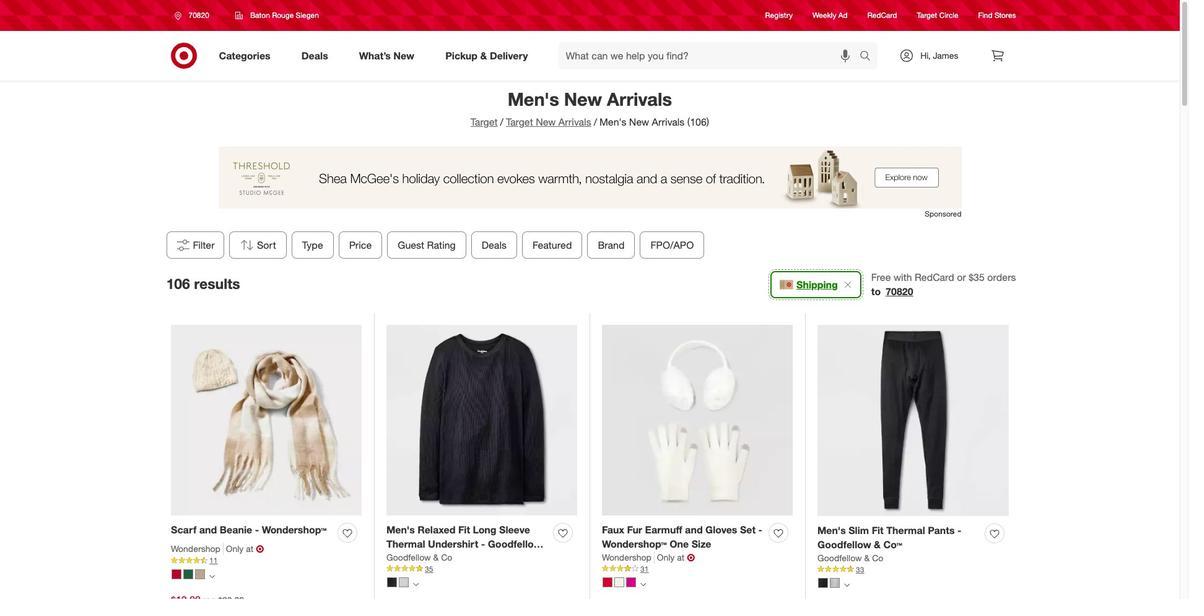 Task type: locate. For each thing, give the bounding box(es) containing it.
gray image
[[399, 578, 409, 588]]

0 vertical spatial wondershop™
[[262, 524, 327, 537]]

1 vertical spatial 70820
[[886, 286, 914, 298]]

0 horizontal spatial all colors image
[[209, 574, 215, 580]]

0 vertical spatial redcard
[[868, 11, 898, 20]]

0 horizontal spatial ¬
[[256, 543, 264, 556]]

target circle
[[918, 11, 959, 20]]

0 horizontal spatial goodfellow & co
[[387, 553, 453, 563]]

white image
[[615, 578, 625, 588]]

men's up target new arrivals link
[[508, 88, 559, 110]]

filter
[[193, 239, 215, 252]]

wondershop link for fur
[[602, 552, 655, 564]]

goodfellow & co for undershirt
[[387, 553, 453, 563]]

all colors element
[[209, 573, 215, 580], [413, 581, 419, 589], [641, 581, 646, 589], [845, 582, 850, 589]]

all colors image right tan image
[[209, 574, 215, 580]]

at down one
[[677, 553, 685, 563]]

& up black icon
[[387, 553, 393, 565]]

and
[[199, 524, 217, 537], [685, 524, 703, 537]]

baton rouge siegen button
[[227, 4, 327, 27]]

all colors image right pink image
[[641, 583, 646, 588]]

at down scarf and beanie - wondershop™ link
[[246, 544, 254, 555]]

shipping button
[[771, 271, 862, 299]]

men's for new
[[508, 88, 559, 110]]

2 and from the left
[[685, 524, 703, 537]]

0 vertical spatial deals
[[302, 49, 328, 62]]

1 vertical spatial thermal
[[387, 538, 425, 551]]

all colors element for relaxed
[[413, 581, 419, 589]]

all colors image
[[641, 583, 646, 588], [845, 583, 850, 589]]

0 horizontal spatial /
[[500, 116, 504, 128]]

0 vertical spatial co™
[[884, 539, 903, 551]]

- right pants
[[958, 525, 962, 537]]

deals inside button
[[482, 239, 507, 252]]

only down one
[[657, 553, 675, 563]]

1 horizontal spatial at
[[677, 553, 685, 563]]

0 horizontal spatial only
[[226, 544, 244, 555]]

goodfellow & co link
[[387, 552, 453, 564], [818, 553, 884, 565]]

70820 left baton
[[189, 11, 209, 20]]

1 horizontal spatial fit
[[872, 525, 884, 537]]

co™ up 33 link
[[884, 539, 903, 551]]

wondershop
[[171, 544, 220, 555], [602, 553, 652, 563]]

scarf and beanie - wondershop™ image
[[171, 326, 362, 517], [171, 326, 362, 517]]

featured
[[533, 239, 572, 252]]

0 horizontal spatial wondershop™
[[262, 524, 327, 537]]

0 horizontal spatial wondershop link
[[171, 543, 224, 556]]

0 horizontal spatial fit
[[459, 524, 470, 537]]

goodfellow down sleeve
[[488, 538, 542, 551]]

and right scarf
[[199, 524, 217, 537]]

¬
[[256, 543, 264, 556], [687, 552, 695, 564]]

¬ down scarf and beanie - wondershop™ link
[[256, 543, 264, 556]]

all colors image right gray icon
[[413, 583, 419, 588]]

only
[[226, 544, 244, 555], [657, 553, 675, 563]]

co™
[[884, 539, 903, 551], [396, 553, 415, 565]]

find stores link
[[979, 10, 1017, 21]]

70820
[[189, 11, 209, 20], [886, 286, 914, 298]]

1 horizontal spatial wondershop only at ¬
[[602, 552, 695, 564]]

0 horizontal spatial thermal
[[387, 538, 425, 551]]

wondershop™ down fur
[[602, 538, 667, 551]]

target circle link
[[918, 10, 959, 21]]

all colors element right pink image
[[641, 581, 646, 589]]

0 vertical spatial thermal
[[887, 525, 926, 537]]

thermal
[[887, 525, 926, 537], [387, 538, 425, 551]]

new up target new arrivals link
[[564, 88, 602, 110]]

11 link
[[171, 556, 362, 567]]

1 horizontal spatial all colors image
[[413, 583, 419, 588]]

- down long
[[481, 538, 485, 551]]

beanie
[[220, 524, 252, 537]]

goodfellow & co up 35
[[387, 553, 453, 563]]

1 horizontal spatial ¬
[[687, 552, 695, 564]]

deals
[[302, 49, 328, 62], [482, 239, 507, 252]]

0 horizontal spatial redcard
[[868, 11, 898, 20]]

red image for scarf and beanie - wondershop™
[[172, 570, 182, 580]]

0 horizontal spatial deals
[[302, 49, 328, 62]]

- right beanie
[[255, 524, 259, 537]]

/ right "target" link
[[500, 116, 504, 128]]

& up 33 link
[[874, 539, 881, 551]]

wondershop link up 11
[[171, 543, 224, 556]]

faux fur earmuff and gloves set - wondershop™ one size link
[[602, 524, 764, 552]]

all colors image for wondershop™
[[641, 583, 646, 588]]

1 horizontal spatial wondershop™
[[602, 538, 667, 551]]

new right "target" link
[[536, 116, 556, 128]]

1 vertical spatial deals
[[482, 239, 507, 252]]

redcard left or
[[915, 272, 955, 284]]

1 horizontal spatial target
[[506, 116, 533, 128]]

hi,
[[921, 50, 931, 61]]

& down slim
[[865, 553, 870, 564]]

scarf
[[171, 524, 197, 537]]

goodfellow inside men's slim fit thermal pants - goodfellow & co™
[[818, 539, 872, 551]]

target
[[918, 11, 938, 20], [471, 116, 498, 128], [506, 116, 533, 128]]

1 horizontal spatial all colors image
[[845, 583, 850, 589]]

target link
[[471, 116, 498, 128]]

fit up the 'undershirt'
[[459, 524, 470, 537]]

men's slim fit thermal pants - goodfellow & co™ image
[[818, 326, 1010, 517], [818, 326, 1010, 517]]

fpo/apo button
[[640, 232, 705, 259]]

0 horizontal spatial wondershop
[[171, 544, 220, 555]]

arrivals
[[607, 88, 673, 110], [559, 116, 592, 128], [652, 116, 685, 128]]

men's relaxed fit long sleeve thermal undershirt - goodfellow & co™ link
[[387, 524, 548, 565]]

What can we help you find? suggestions appear below search field
[[559, 42, 863, 69]]

31 link
[[602, 564, 793, 575]]

search button
[[855, 42, 885, 72]]

thermal down relaxed
[[387, 538, 425, 551]]

goodfellow & co link up 33
[[818, 553, 884, 565]]

shipping
[[797, 279, 838, 291]]

red image left white 'image'
[[603, 578, 613, 588]]

1 vertical spatial all colors image
[[413, 583, 419, 588]]

0 horizontal spatial goodfellow & co link
[[387, 552, 453, 564]]

1 horizontal spatial /
[[594, 116, 597, 128]]

deals down "siegen" on the top left of the page
[[302, 49, 328, 62]]

siegen
[[296, 11, 319, 20]]

goodfellow & co link up 35
[[387, 552, 453, 564]]

ad
[[839, 11, 848, 20]]

at
[[246, 544, 254, 555], [677, 553, 685, 563]]

and up the size on the bottom right of page
[[685, 524, 703, 537]]

co™ up gray icon
[[396, 553, 415, 565]]

1 horizontal spatial goodfellow & co link
[[818, 553, 884, 565]]

advertisement region
[[218, 147, 962, 209]]

goodfellow & co up 33
[[818, 553, 884, 564]]

men's inside men's slim fit thermal pants - goodfellow & co™
[[818, 525, 846, 537]]

0 horizontal spatial all colors image
[[641, 583, 646, 588]]

fit
[[459, 524, 470, 537], [872, 525, 884, 537]]

wondershop only at ¬ up 31 at the right bottom of page
[[602, 552, 695, 564]]

1 horizontal spatial 70820
[[886, 286, 914, 298]]

men's relaxed fit long sleeve thermal undershirt - goodfellow & co™
[[387, 524, 542, 565]]

at for beanie
[[246, 544, 254, 555]]

0 horizontal spatial and
[[199, 524, 217, 537]]

1 horizontal spatial only
[[657, 553, 675, 563]]

0 horizontal spatial at
[[246, 544, 254, 555]]

faux fur earmuff and gloves set - wondershop™ one size image
[[602, 326, 793, 517], [602, 326, 793, 517]]

men's left relaxed
[[387, 524, 415, 537]]

type button
[[291, 232, 334, 259]]

- right set
[[759, 524, 763, 537]]

0 horizontal spatial co™
[[396, 553, 415, 565]]

brand
[[598, 239, 625, 252]]

1 vertical spatial co™
[[396, 553, 415, 565]]

scarf and beanie - wondershop™
[[171, 524, 327, 537]]

pickup & delivery
[[446, 49, 528, 62]]

goodfellow & co for goodfellow
[[818, 553, 884, 564]]

thermal inside men's slim fit thermal pants - goodfellow & co™
[[887, 525, 926, 537]]

wondershop link up 31 at the right bottom of page
[[602, 552, 655, 564]]

men's left slim
[[818, 525, 846, 537]]

red image
[[172, 570, 182, 580], [603, 578, 613, 588]]

fit inside the men's relaxed fit long sleeve thermal undershirt - goodfellow & co™
[[459, 524, 470, 537]]

1 horizontal spatial wondershop link
[[602, 552, 655, 564]]

goodfellow
[[488, 538, 542, 551], [818, 539, 872, 551], [387, 553, 431, 563], [818, 553, 862, 564]]

circle
[[940, 11, 959, 20]]

all colors image right gray image
[[845, 583, 850, 589]]

all colors image for &
[[845, 583, 850, 589]]

fit right slim
[[872, 525, 884, 537]]

1 horizontal spatial goodfellow & co
[[818, 553, 884, 564]]

goodfellow & co
[[387, 553, 453, 563], [818, 553, 884, 564]]

redcard inside free with redcard or $35 orders to 70820
[[915, 272, 955, 284]]

relaxed
[[418, 524, 456, 537]]

long
[[473, 524, 497, 537]]

wondershop up 31 at the right bottom of page
[[602, 553, 652, 563]]

1 horizontal spatial redcard
[[915, 272, 955, 284]]

co™ inside the men's relaxed fit long sleeve thermal undershirt - goodfellow & co™
[[396, 553, 415, 565]]

goodfellow down slim
[[818, 539, 872, 551]]

0 horizontal spatial 70820
[[189, 11, 209, 20]]

men's slim fit thermal pants - goodfellow & co™
[[818, 525, 962, 551]]

1 vertical spatial wondershop™
[[602, 538, 667, 551]]

0 vertical spatial all colors image
[[209, 574, 215, 580]]

what's
[[359, 49, 391, 62]]

redcard right ad
[[868, 11, 898, 20]]

redcard
[[868, 11, 898, 20], [915, 272, 955, 284]]

/ right target new arrivals link
[[594, 116, 597, 128]]

weekly
[[813, 11, 837, 20]]

fit for long
[[459, 524, 470, 537]]

new
[[394, 49, 415, 62], [564, 88, 602, 110], [536, 116, 556, 128], [630, 116, 650, 128]]

¬ for and
[[687, 552, 695, 564]]

all colors element right gray icon
[[413, 581, 419, 589]]

70820 down with
[[886, 286, 914, 298]]

men's relaxed fit long sleeve thermal undershirt - goodfellow & co™ image
[[387, 326, 578, 517], [387, 326, 578, 517]]

wondershop only at ¬ up 11
[[171, 543, 264, 556]]

all colors element right gray image
[[845, 582, 850, 589]]

1 horizontal spatial wondershop
[[602, 553, 652, 563]]

0 horizontal spatial co
[[441, 553, 453, 563]]

/
[[500, 116, 504, 128], [594, 116, 597, 128]]

deals right rating
[[482, 239, 507, 252]]

1 horizontal spatial thermal
[[887, 525, 926, 537]]

0 horizontal spatial wondershop only at ¬
[[171, 543, 264, 556]]

men's inside the men's relaxed fit long sleeve thermal undershirt - goodfellow & co™
[[387, 524, 415, 537]]

deals button
[[471, 232, 517, 259]]

0 vertical spatial 70820
[[189, 11, 209, 20]]

james
[[934, 50, 959, 61]]

-
[[255, 524, 259, 537], [759, 524, 763, 537], [958, 525, 962, 537], [481, 538, 485, 551]]

goodfellow inside the men's relaxed fit long sleeve thermal undershirt - goodfellow & co™
[[488, 538, 542, 551]]

co down the 'undershirt'
[[441, 553, 453, 563]]

co down men's slim fit thermal pants - goodfellow & co™
[[873, 553, 884, 564]]

all colors element right tan image
[[209, 573, 215, 580]]

wondershop™ inside 'faux fur earmuff and gloves set - wondershop™ one size'
[[602, 538, 667, 551]]

new left (106)
[[630, 116, 650, 128]]

categories
[[219, 49, 271, 62]]

green image
[[183, 570, 193, 580]]

all colors image for relaxed
[[413, 583, 419, 588]]

1 horizontal spatial deals
[[482, 239, 507, 252]]

thermal left pants
[[887, 525, 926, 537]]

fpo/apo
[[651, 239, 694, 252]]

guest
[[398, 239, 424, 252]]

& inside the men's relaxed fit long sleeve thermal undershirt - goodfellow & co™
[[387, 553, 393, 565]]

wondershop™ up 11 link
[[262, 524, 327, 537]]

1 horizontal spatial co
[[873, 553, 884, 564]]

fit inside men's slim fit thermal pants - goodfellow & co™
[[872, 525, 884, 537]]

redcard link
[[868, 10, 898, 21]]

red image left green image
[[172, 570, 182, 580]]

all colors image
[[209, 574, 215, 580], [413, 583, 419, 588]]

1 horizontal spatial co™
[[884, 539, 903, 551]]

only for earmuff
[[657, 553, 675, 563]]

1 vertical spatial redcard
[[915, 272, 955, 284]]

1 horizontal spatial and
[[685, 524, 703, 537]]

1 horizontal spatial red image
[[603, 578, 613, 588]]

only down beanie
[[226, 544, 244, 555]]

wondershop link
[[171, 543, 224, 556], [602, 552, 655, 564]]

black image
[[819, 579, 829, 589]]

new right "what's"
[[394, 49, 415, 62]]

¬ down the size on the bottom right of page
[[687, 552, 695, 564]]

wondershop up 11
[[171, 544, 220, 555]]

0 horizontal spatial red image
[[172, 570, 182, 580]]

men's up advertisement region
[[600, 116, 627, 128]]

goodfellow up 35
[[387, 553, 431, 563]]

wondershop™
[[262, 524, 327, 537], [602, 538, 667, 551]]

stores
[[995, 11, 1017, 20]]

co™ inside men's slim fit thermal pants - goodfellow & co™
[[884, 539, 903, 551]]



Task type: describe. For each thing, give the bounding box(es) containing it.
free
[[872, 272, 891, 284]]

target new arrivals link
[[506, 116, 592, 128]]

106
[[166, 275, 190, 292]]

all colors element for and
[[209, 573, 215, 580]]

slim
[[849, 525, 870, 537]]

men's new arrivals target / target new arrivals / men's new arrivals (106)
[[471, 88, 710, 128]]

registry link
[[766, 10, 793, 21]]

at for earmuff
[[677, 553, 685, 563]]

men's for relaxed
[[387, 524, 415, 537]]

orders
[[988, 272, 1017, 284]]

& inside men's slim fit thermal pants - goodfellow & co™
[[874, 539, 881, 551]]

& down the 'undershirt'
[[433, 553, 439, 563]]

11
[[209, 556, 218, 566]]

thermal inside the men's relaxed fit long sleeve thermal undershirt - goodfellow & co™
[[387, 538, 425, 551]]

co for goodfellow
[[873, 553, 884, 564]]

undershirt
[[428, 538, 479, 551]]

featured button
[[522, 232, 583, 259]]

1 and from the left
[[199, 524, 217, 537]]

$35
[[969, 272, 985, 284]]

price button
[[339, 232, 382, 259]]

find stores
[[979, 11, 1017, 20]]

search
[[855, 51, 885, 63]]

results
[[194, 275, 240, 292]]

wondershop link for and
[[171, 543, 224, 556]]

scarf and beanie - wondershop™ link
[[171, 524, 327, 538]]

faux fur earmuff and gloves set - wondershop™ one size
[[602, 524, 763, 551]]

black image
[[387, 578, 397, 588]]

tan image
[[195, 570, 205, 580]]

type
[[302, 239, 323, 252]]

33
[[856, 566, 865, 575]]

33 link
[[818, 565, 1010, 576]]

wondershop for faux
[[602, 553, 652, 563]]

70820 button
[[166, 4, 222, 27]]

one
[[670, 538, 689, 551]]

only for beanie
[[226, 544, 244, 555]]

men's slim fit thermal pants - goodfellow & co™ link
[[818, 524, 980, 553]]

weekly ad link
[[813, 10, 848, 21]]

baton rouge siegen
[[250, 11, 319, 20]]

rouge
[[272, 11, 294, 20]]

70820 button
[[886, 285, 914, 299]]

or
[[958, 272, 967, 284]]

baton
[[250, 11, 270, 20]]

1 / from the left
[[500, 116, 504, 128]]

pickup
[[446, 49, 478, 62]]

pickup & delivery link
[[435, 42, 544, 69]]

wondershop only at ¬ for earmuff
[[602, 552, 695, 564]]

106 results
[[166, 275, 240, 292]]

gray image
[[830, 579, 840, 589]]

pink image
[[627, 578, 636, 588]]

find
[[979, 11, 993, 20]]

size
[[692, 538, 712, 551]]

& right the pickup
[[481, 49, 487, 62]]

- inside the men's relaxed fit long sleeve thermal undershirt - goodfellow & co™
[[481, 538, 485, 551]]

all colors image for and
[[209, 574, 215, 580]]

categories link
[[209, 42, 286, 69]]

earmuff
[[645, 524, 683, 537]]

2 horizontal spatial target
[[918, 11, 938, 20]]

all colors element for slim
[[845, 582, 850, 589]]

set
[[740, 524, 756, 537]]

weekly ad
[[813, 11, 848, 20]]

hi, james
[[921, 50, 959, 61]]

pants
[[928, 525, 955, 537]]

deals for deals link
[[302, 49, 328, 62]]

35
[[425, 565, 433, 574]]

gloves
[[706, 524, 738, 537]]

men's for slim
[[818, 525, 846, 537]]

all colors element for fur
[[641, 581, 646, 589]]

0 horizontal spatial target
[[471, 116, 498, 128]]

wondershop for scarf
[[171, 544, 220, 555]]

goodfellow up 33
[[818, 553, 862, 564]]

co for undershirt
[[441, 553, 453, 563]]

goodfellow & co link for goodfellow
[[818, 553, 884, 565]]

(106)
[[688, 116, 710, 128]]

what's new link
[[349, 42, 430, 69]]

price
[[349, 239, 372, 252]]

red image for faux fur earmuff and gloves set - wondershop™ one size
[[603, 578, 613, 588]]

deals for deals button
[[482, 239, 507, 252]]

fit for thermal
[[872, 525, 884, 537]]

sort
[[257, 239, 276, 252]]

70820 inside dropdown button
[[189, 11, 209, 20]]

filter button
[[166, 232, 224, 259]]

free with redcard or $35 orders to 70820
[[872, 272, 1017, 298]]

what's new
[[359, 49, 415, 62]]

delivery
[[490, 49, 528, 62]]

brand button
[[587, 232, 635, 259]]

- inside men's slim fit thermal pants - goodfellow & co™
[[958, 525, 962, 537]]

guest rating button
[[387, 232, 466, 259]]

31
[[641, 565, 649, 574]]

wondershop only at ¬ for beanie
[[171, 543, 264, 556]]

¬ for -
[[256, 543, 264, 556]]

rating
[[427, 239, 456, 252]]

35 link
[[387, 564, 578, 575]]

guest rating
[[398, 239, 456, 252]]

- inside 'faux fur earmuff and gloves set - wondershop™ one size'
[[759, 524, 763, 537]]

sponsored
[[925, 209, 962, 219]]

deals link
[[291, 42, 344, 69]]

faux
[[602, 524, 625, 537]]

with
[[894, 272, 913, 284]]

sort button
[[229, 232, 287, 259]]

goodfellow & co link for undershirt
[[387, 552, 453, 564]]

70820 inside free with redcard or $35 orders to 70820
[[886, 286, 914, 298]]

2 / from the left
[[594, 116, 597, 128]]

fur
[[627, 524, 643, 537]]

registry
[[766, 11, 793, 20]]

and inside 'faux fur earmuff and gloves set - wondershop™ one size'
[[685, 524, 703, 537]]

to
[[872, 286, 881, 298]]

sleeve
[[500, 524, 530, 537]]



